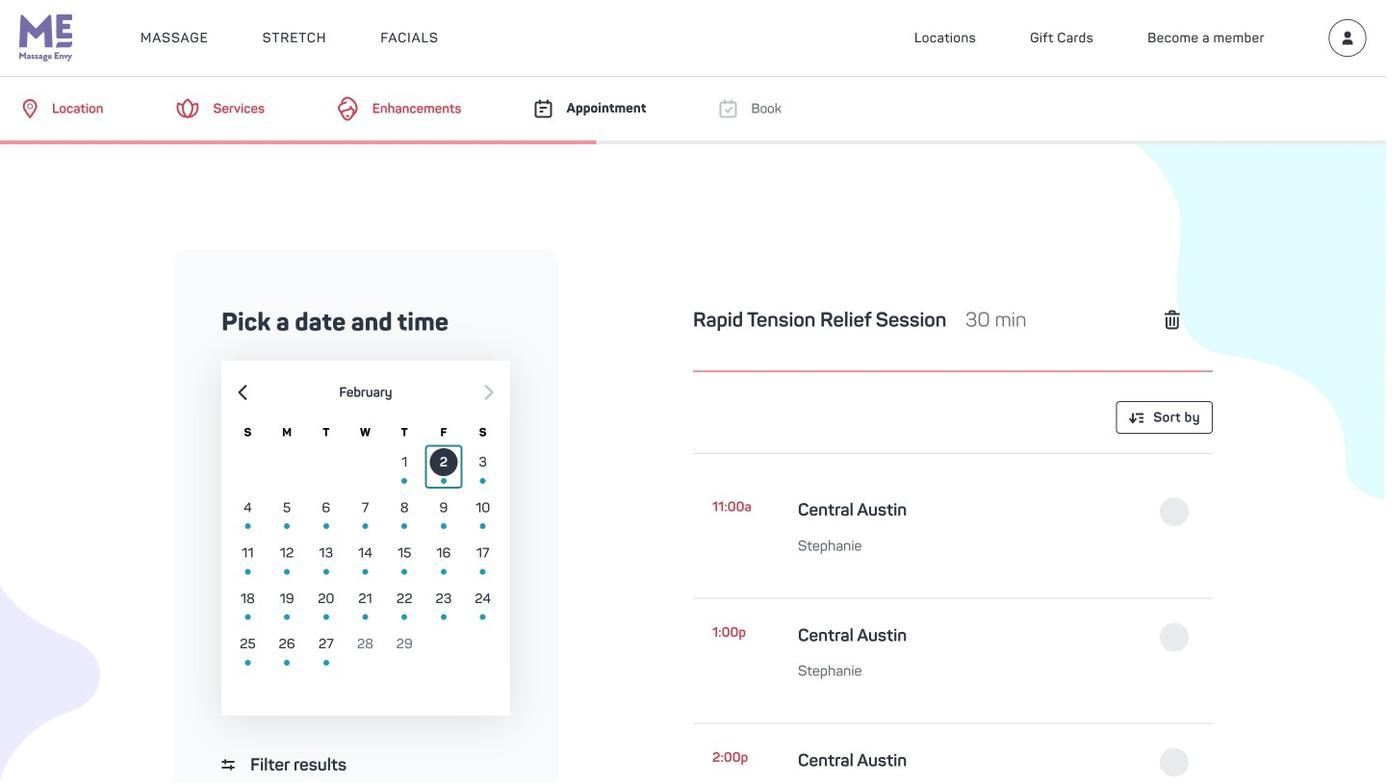 Task type: locate. For each thing, give the bounding box(es) containing it.
tuesday element
[[306, 424, 346, 444]]

1 row from the top
[[228, 444, 502, 490]]

progress bar
[[0, 141, 596, 144]]

friday element
[[424, 424, 463, 444]]

click to remove 60 min total body stretch session image
[[1165, 311, 1180, 329]]

grid
[[228, 424, 502, 717]]

3 row from the top
[[228, 535, 502, 581]]

5 row from the top
[[228, 626, 502, 672]]

row
[[228, 444, 502, 490], [228, 490, 502, 535], [228, 535, 502, 581], [228, 581, 502, 626], [228, 626, 502, 672]]

4 row from the top
[[228, 581, 502, 626]]



Task type: describe. For each thing, give the bounding box(es) containing it.
sunday element
[[228, 424, 267, 444]]

wednesday element
[[346, 424, 385, 444]]

2 row from the top
[[228, 490, 502, 535]]

massage envy logo image
[[19, 14, 73, 62]]

thursday element
[[385, 424, 424, 444]]

monday element
[[267, 424, 306, 444]]

nav login icon image
[[1328, 19, 1367, 57]]

saturday element
[[463, 424, 502, 444]]



Task type: vqa. For each thing, say whether or not it's contained in the screenshot.
MassageEnvy Logo
no



